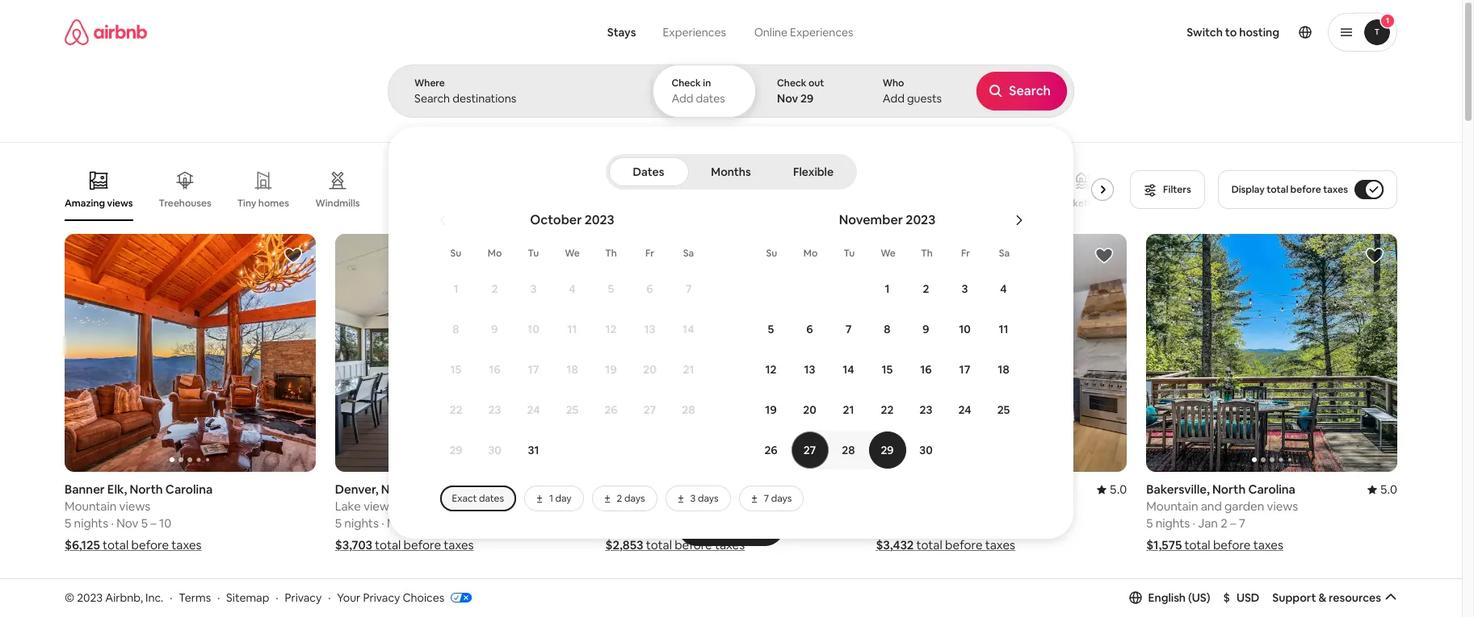 Task type: vqa. For each thing, say whether or not it's contained in the screenshot.


Task type: describe. For each thing, give the bounding box(es) containing it.
1 sa from the left
[[683, 247, 694, 260]]

29 for second 29 'button' from the left
[[881, 443, 894, 458]]

amazing views
[[65, 197, 133, 210]]

0 horizontal spatial 27 button
[[630, 391, 669, 430]]

2 25 button from the left
[[984, 391, 1023, 430]]

taxes inside the denver, north carolina lake views 5 nights · nov 1 – 6 $3,703 total before taxes
[[444, 538, 474, 554]]

1 10 button from the left
[[514, 310, 553, 349]]

2 we from the left
[[881, 247, 896, 260]]

21 for the left '21' button
[[683, 363, 694, 377]]

display total before taxes button
[[1218, 170, 1397, 209]]

2 su from the left
[[766, 247, 777, 260]]

check for nov
[[777, 77, 806, 90]]

carolina for boone, north carolina mountain views nov 3 – 8 $2,853 total before taxes
[[684, 482, 731, 498]]

– inside banner elk, north carolina mountain views 5 nights · nov 5 – 10 $6,125 total before taxes
[[150, 516, 157, 532]]

(us)
[[1188, 591, 1210, 606]]

1 horizontal spatial 13 button
[[790, 351, 829, 389]]

$3,703
[[335, 538, 372, 554]]

carolina inside banner elk, north carolina mountain views 5 nights · nov 5 – 10 $6,125 total before taxes
[[165, 482, 213, 498]]

inc.
[[145, 591, 163, 606]]

2 th from the left
[[921, 247, 933, 260]]

english
[[1148, 591, 1186, 606]]

taxes inside boone, north carolina mountain views nov 3 – 8 $2,853 total before taxes
[[715, 538, 745, 554]]

©
[[65, 591, 74, 606]]

taxes inside banner elk, north carolina mountain views 5 nights · nov 5 – 10 $6,125 total before taxes
[[171, 538, 202, 554]]

tiny
[[237, 197, 256, 210]]

20 for top the "20" button
[[643, 363, 657, 377]]

day
[[555, 493, 572, 506]]

flexible
[[793, 165, 834, 179]]

experiences inside button
[[663, 25, 726, 40]]

airbnb,
[[105, 591, 143, 606]]

online
[[754, 25, 788, 40]]

lake
[[335, 499, 361, 515]]

views inside boone, north carolina mountain views nov 3 – 8 $2,853 total before taxes
[[660, 499, 691, 515]]

tab list inside stays tab panel
[[609, 154, 853, 190]]

display
[[1232, 183, 1265, 196]]

who
[[883, 77, 904, 90]]

views inside group
[[107, 197, 133, 210]]

0 vertical spatial 14 button
[[669, 310, 708, 349]]

1 vertical spatial 20 button
[[790, 391, 829, 430]]

1 mo from the left
[[488, 247, 502, 260]]

views inside banner elk, north carolina mountain views 5 nights · nov 5 – 10 $6,125 total before taxes
[[119, 499, 150, 515]]

2 privacy from the left
[[363, 591, 400, 606]]

1 16 from the left
[[489, 363, 501, 377]]

1 23 button from the left
[[475, 391, 514, 430]]

dates button
[[609, 158, 689, 187]]

terms · sitemap · privacy ·
[[179, 591, 331, 606]]

10 for first 10 button from the left
[[528, 322, 539, 337]]

0 horizontal spatial 28
[[682, 403, 695, 418]]

switch to hosting link
[[1177, 15, 1289, 49]]

denver,
[[335, 482, 378, 498]]

guests
[[907, 91, 942, 106]]

7 inside bakersville, north carolina mountain and garden views 5 nights · jan 2 – 7 $1,575 total before taxes
[[1239, 516, 1245, 532]]

0 horizontal spatial 19 button
[[592, 351, 630, 389]]

1 vertical spatial 12
[[765, 363, 777, 377]]

31
[[528, 443, 539, 458]]

5.0 for bakersville, north carolina mountain and garden views 5 nights · jan 2 – 7 $1,575 total before taxes
[[1380, 482, 1397, 498]]

windmills
[[315, 197, 360, 210]]

0 horizontal spatial 12
[[605, 322, 617, 337]]

© 2023 airbnb, inc. ·
[[65, 591, 172, 606]]

months
[[711, 165, 751, 179]]

your privacy choices
[[337, 591, 444, 606]]

october 2023
[[530, 212, 614, 229]]

total inside the denver, north carolina lake views 5 nights · nov 1 – 6 $3,703 total before taxes
[[375, 538, 401, 554]]

your
[[337, 591, 361, 606]]

9 for 2nd the 9 button from right
[[491, 322, 498, 337]]

2 10 button from the left
[[946, 310, 984, 349]]

filters
[[1163, 183, 1191, 196]]

1 vertical spatial 14 button
[[829, 351, 868, 389]]

lakefront
[[1063, 197, 1107, 210]]

flexible button
[[773, 158, 853, 187]]

stays
[[607, 25, 636, 40]]

dates
[[633, 165, 664, 179]]

2 days
[[617, 493, 645, 506]]

add to wishlist: denver, north carolina image
[[554, 246, 573, 266]]

add to wishlist: mooresville, north carolina image
[[1365, 598, 1385, 617]]

2 horizontal spatial 8
[[884, 322, 891, 337]]

0 horizontal spatial 8
[[453, 322, 459, 337]]

1 horizontal spatial 28
[[842, 443, 855, 458]]

1 29 button from the left
[[437, 431, 475, 470]]

1 16 button from the left
[[475, 351, 514, 389]]

1 horizontal spatial 12 button
[[752, 351, 790, 389]]

1 15 button from the left
[[437, 351, 475, 389]]

stays button
[[594, 16, 649, 48]]

elk,
[[107, 482, 127, 498]]

add to wishlist: purlear, north carolina image
[[283, 598, 303, 617]]

1 vertical spatial 6 button
[[790, 310, 829, 349]]

days for 3 days
[[698, 493, 719, 506]]

5.0 out of 5 average rating image for $3,432
[[1097, 482, 1127, 498]]

mountain for bakersville,
[[1146, 499, 1198, 515]]

2 8 button from the left
[[868, 310, 907, 349]]

– inside the denver, north carolina lake views 5 nights · nov 1 – 6 $3,703 total before taxes
[[419, 516, 425, 532]]

sitemap link
[[226, 591, 269, 606]]

tiny homes
[[237, 197, 289, 210]]

your privacy choices link
[[337, 591, 472, 607]]

1 privacy from the left
[[285, 591, 322, 606]]

2 18 button from the left
[[984, 351, 1023, 389]]

exact dates
[[452, 493, 504, 506]]

6 inside the denver, north carolina lake views 5 nights · nov 1 – 6 $3,703 total before taxes
[[428, 516, 435, 532]]

english (us)
[[1148, 591, 1210, 606]]

1 17 button from the left
[[514, 351, 553, 389]]

1 th from the left
[[605, 247, 617, 260]]

add to wishlist: boone, north carolina image
[[824, 246, 844, 266]]

0 horizontal spatial 13 button
[[630, 310, 669, 349]]

days for 2 days
[[624, 493, 645, 506]]

5 inside the denver, north carolina lake views 5 nights · nov 1 – 6 $3,703 total before taxes
[[335, 516, 342, 532]]

5.0 out of 5 average rating image
[[556, 482, 586, 498]]

· inside banner elk, north carolina mountain views 5 nights · nov 5 – 10 $6,125 total before taxes
[[111, 516, 114, 532]]

0 vertical spatial 6 button
[[630, 270, 669, 309]]

4 for october 2023
[[569, 282, 576, 296]]

sitemap
[[226, 591, 269, 606]]

where
[[414, 77, 445, 90]]

0 vertical spatial 20 button
[[630, 351, 669, 389]]

2 experiences from the left
[[790, 25, 853, 40]]

jan
[[1198, 516, 1218, 532]]

group containing amazing views
[[65, 158, 1120, 221]]

mountain inside banner elk, north carolina mountain views 5 nights · nov 5 – 10 $6,125 total before taxes
[[65, 499, 117, 515]]

who add guests
[[883, 77, 942, 106]]

homes
[[258, 197, 289, 210]]

1 22 from the left
[[450, 403, 462, 418]]

add to wishlist: banner elk, north carolina image
[[283, 246, 303, 266]]

amazing
[[65, 197, 105, 210]]

26 for the top 26 button
[[605, 403, 618, 418]]

1 tu from the left
[[528, 247, 539, 260]]

none search field containing october 2023
[[388, 0, 1474, 540]]

0 vertical spatial 5 button
[[592, 270, 630, 309]]

total inside banner elk, north carolina mountain views 5 nights · nov 5 – 10 $6,125 total before taxes
[[103, 538, 129, 554]]

13 for right 13 button
[[804, 363, 815, 377]]

2023 for november
[[906, 212, 936, 229]]

1 button
[[1328, 13, 1397, 52]]

5 inside bakersville, north carolina mountain and garden views 5 nights · jan 2 – 7 $1,575 total before taxes
[[1146, 516, 1153, 532]]

before inside bakersville, north carolina mountain and garden views 5 nights · jan 2 – 7 $1,575 total before taxes
[[1213, 538, 1251, 554]]

· right inc.
[[170, 591, 172, 606]]

bakersville,
[[1146, 482, 1210, 498]]

1 horizontal spatial 19
[[765, 403, 777, 418]]

1 button for november
[[868, 270, 907, 309]]

1 vertical spatial 19 button
[[752, 391, 790, 430]]

boone,
[[606, 482, 645, 498]]

to
[[1225, 25, 1237, 40]]

check out nov 29
[[777, 77, 824, 106]]

2 16 button from the left
[[907, 351, 946, 389]]

1 22 button from the left
[[437, 391, 475, 430]]

0 vertical spatial 12 button
[[592, 310, 630, 349]]

mountain for boone,
[[606, 499, 657, 515]]

25 for first 25 button from left
[[566, 403, 579, 418]]

2 5.0 from the left
[[1110, 482, 1127, 498]]

23 for 1st 23 "button" from the right
[[920, 403, 933, 418]]

support & resources button
[[1273, 591, 1397, 606]]

october
[[530, 212, 582, 229]]

filters button
[[1130, 170, 1205, 209]]

1 vertical spatial 26 button
[[752, 431, 790, 470]]

terms link
[[179, 591, 211, 606]]

taxes inside bakersville, north carolina mountain and garden views 5 nights · jan 2 – 7 $1,575 total before taxes
[[1253, 538, 1283, 554]]

1 30 from the left
[[488, 443, 501, 458]]

$
[[1223, 591, 1230, 606]]

1 15 from the left
[[450, 363, 462, 377]]

1 horizontal spatial 14
[[843, 363, 854, 377]]

1 inside the denver, north carolina lake views 5 nights · nov 1 – 6 $3,703 total before taxes
[[412, 516, 417, 532]]

banner elk, north carolina mountain views 5 nights · nov 5 – 10 $6,125 total before taxes
[[65, 482, 213, 554]]

0 horizontal spatial 14
[[683, 322, 694, 337]]

1 fr from the left
[[645, 247, 654, 260]]

total right $3,432
[[916, 538, 942, 554]]

garden
[[1225, 499, 1264, 515]]

resources
[[1329, 591, 1381, 606]]

1 day
[[549, 493, 572, 506]]

$2,853
[[606, 538, 643, 554]]

stays tab panel
[[388, 65, 1474, 540]]

hosting
[[1239, 25, 1280, 40]]

27 for the bottommost 27 button
[[804, 443, 816, 458]]

1 24 button from the left
[[514, 391, 553, 430]]

5.0 out of 5 average rating image for $1,575
[[1367, 482, 1397, 498]]

$ usd
[[1223, 591, 1260, 606]]

17 for 2nd the 17 button from left
[[959, 363, 970, 377]]

display total before taxes
[[1232, 183, 1348, 196]]

0 vertical spatial 6
[[647, 282, 653, 296]]

2 15 from the left
[[882, 363, 893, 377]]

choices
[[403, 591, 444, 606]]

0 horizontal spatial 21 button
[[669, 351, 708, 389]]

1 vertical spatial 6
[[806, 322, 813, 337]]

terms
[[179, 591, 211, 606]]

8 inside boone, north carolina mountain views nov 3 – 8 $2,853 total before taxes
[[700, 516, 707, 532]]

1 30 button from the left
[[475, 431, 514, 470]]

2 11 button from the left
[[984, 310, 1023, 349]]

2023 for october
[[585, 212, 614, 229]]

exact
[[452, 493, 477, 506]]

2 29 button from the left
[[868, 431, 907, 470]]

$3,432
[[876, 538, 914, 554]]

support & resources
[[1273, 591, 1381, 606]]

nights inside bakersville, north carolina mountain and garden views 5 nights · jan 2 – 7 $1,575 total before taxes
[[1156, 516, 1190, 532]]

24 for first 24 button from left
[[527, 403, 540, 418]]



Task type: locate. For each thing, give the bounding box(es) containing it.
treehouses
[[159, 197, 212, 210]]

27 for left 27 button
[[644, 403, 656, 418]]

tab list containing dates
[[609, 154, 853, 190]]

25 button
[[553, 391, 592, 430], [984, 391, 1023, 430]]

before inside banner elk, north carolina mountain views 5 nights · nov 5 – 10 $6,125 total before taxes
[[131, 538, 169, 554]]

1 horizontal spatial su
[[766, 247, 777, 260]]

1 horizontal spatial experiences
[[790, 25, 853, 40]]

views right amazing
[[107, 197, 133, 210]]

carolina for denver, north carolina lake views 5 nights · nov 1 – 6 $3,703 total before taxes
[[417, 482, 464, 498]]

check for add
[[672, 77, 701, 90]]

privacy link
[[285, 591, 322, 606]]

29 button
[[437, 431, 475, 470], [868, 431, 907, 470]]

2 30 from the left
[[919, 443, 933, 458]]

switch to hosting
[[1187, 25, 1280, 40]]

27 button
[[630, 391, 669, 430], [790, 431, 829, 470]]

tab list
[[609, 154, 853, 190]]

privacy right your
[[363, 591, 400, 606]]

usd
[[1237, 591, 1260, 606]]

Where field
[[414, 91, 626, 106]]

3 – from the left
[[692, 516, 698, 532]]

total inside button
[[1267, 183, 1288, 196]]

mountain down boone,
[[606, 499, 657, 515]]

3 5.0 from the left
[[1380, 482, 1397, 498]]

nights down lake
[[344, 516, 379, 532]]

2 nights from the left
[[344, 516, 379, 532]]

taxes
[[1323, 183, 1348, 196], [171, 538, 202, 554], [444, 538, 474, 554], [715, 538, 745, 554], [985, 538, 1015, 554], [1253, 538, 1283, 554]]

23 for 1st 23 "button"
[[488, 403, 501, 418]]

0 vertical spatial 12
[[605, 322, 617, 337]]

2 button for october 2023
[[475, 270, 514, 309]]

profile element
[[893, 0, 1397, 65]]

0 horizontal spatial 29
[[449, 443, 463, 458]]

before inside button
[[1291, 183, 1321, 196]]

2 horizontal spatial 2023
[[906, 212, 936, 229]]

before inside boone, north carolina mountain views nov 3 – 8 $2,853 total before taxes
[[675, 538, 712, 554]]

days right 3 days
[[771, 493, 792, 506]]

1 horizontal spatial 18 button
[[984, 351, 1023, 389]]

0 horizontal spatial 12 button
[[592, 310, 630, 349]]

· down elk, at left
[[111, 516, 114, 532]]

21 for the right '21' button
[[843, 403, 854, 418]]

0 horizontal spatial 1 button
[[437, 270, 475, 309]]

1 carolina from the left
[[165, 482, 213, 498]]

views
[[107, 197, 133, 210], [119, 499, 150, 515], [364, 499, 395, 515], [660, 499, 691, 515], [1267, 499, 1298, 515]]

1 days from the left
[[624, 493, 645, 506]]

1 horizontal spatial 6 button
[[790, 310, 829, 349]]

24 button
[[514, 391, 553, 430], [946, 391, 984, 430]]

0 horizontal spatial 24 button
[[514, 391, 553, 430]]

november 2023
[[839, 212, 936, 229]]

4 carolina from the left
[[1248, 482, 1296, 498]]

30 button
[[475, 431, 514, 470], [907, 431, 946, 470]]

1 horizontal spatial 30 button
[[907, 431, 946, 470]]

1 button for october
[[437, 270, 475, 309]]

1 horizontal spatial 23 button
[[907, 391, 946, 430]]

3 carolina from the left
[[684, 482, 731, 498]]

0 horizontal spatial 17 button
[[514, 351, 553, 389]]

boone, north carolina mountain views nov 3 – 8 $2,853 total before taxes
[[606, 482, 745, 554]]

0 vertical spatial 28 button
[[669, 391, 708, 430]]

1 horizontal spatial 5 button
[[752, 310, 790, 349]]

&
[[1319, 591, 1326, 606]]

5 button
[[592, 270, 630, 309], [752, 310, 790, 349]]

9 for second the 9 button from the left
[[923, 322, 929, 337]]

8 button
[[437, 310, 475, 349], [868, 310, 907, 349]]

2 mo from the left
[[804, 247, 818, 260]]

2 16 from the left
[[920, 363, 932, 377]]

2 horizontal spatial 5.0
[[1380, 482, 1397, 498]]

add to wishlist: old fort, north carolina image
[[1095, 246, 1114, 266]]

north for boone,
[[648, 482, 681, 498]]

0 horizontal spatial 11
[[567, 322, 577, 337]]

1 horizontal spatial nights
[[344, 516, 379, 532]]

check in add dates
[[672, 77, 725, 106]]

check inside check out nov 29
[[777, 77, 806, 90]]

31 button
[[514, 431, 553, 470]]

2 button for november 2023
[[907, 270, 946, 309]]

months button
[[692, 158, 770, 187]]

5.0
[[569, 482, 586, 498], [1110, 482, 1127, 498], [1380, 482, 1397, 498]]

banner
[[65, 482, 105, 498]]

total right $6,125
[[103, 538, 129, 554]]

1 horizontal spatial we
[[881, 247, 896, 260]]

in
[[703, 77, 711, 90]]

2023 right october
[[585, 212, 614, 229]]

1 horizontal spatial 9 button
[[907, 310, 946, 349]]

we
[[565, 247, 580, 260], [881, 247, 896, 260]]

dates inside check in add dates
[[696, 91, 725, 106]]

2 horizontal spatial 10
[[959, 322, 971, 337]]

before up choices
[[404, 538, 441, 554]]

support
[[1273, 591, 1316, 606]]

24
[[527, 403, 540, 418], [958, 403, 971, 418]]

calendar application
[[408, 195, 1474, 512]]

1 11 button from the left
[[553, 310, 592, 349]]

1 horizontal spatial 5.0
[[1110, 482, 1127, 498]]

0 horizontal spatial 10 button
[[514, 310, 553, 349]]

· inside bakersville, north carolina mountain and garden views 5 nights · jan 2 – 7 $1,575 total before taxes
[[1193, 516, 1196, 532]]

taxes inside button
[[1323, 183, 1348, 196]]

0 horizontal spatial 2023
[[77, 591, 103, 606]]

· inside the denver, north carolina lake views 5 nights · nov 1 – 6 $3,703 total before taxes
[[381, 516, 384, 532]]

tu left add to wishlist: denver, north carolina icon on the left top of page
[[528, 247, 539, 260]]

13
[[644, 322, 655, 337], [804, 363, 815, 377]]

total down the jan
[[1185, 538, 1211, 554]]

0 horizontal spatial 7 button
[[669, 270, 708, 309]]

2 2 button from the left
[[907, 270, 946, 309]]

2 17 from the left
[[959, 363, 970, 377]]

1 horizontal spatial 1 button
[[868, 270, 907, 309]]

0 horizontal spatial 25 button
[[553, 391, 592, 430]]

4 button
[[553, 270, 592, 309], [984, 270, 1023, 309]]

1 horizontal spatial 11 button
[[984, 310, 1023, 349]]

0 vertical spatial 20
[[643, 363, 657, 377]]

1 add from the left
[[672, 91, 694, 106]]

group
[[65, 158, 1120, 221], [65, 234, 316, 473], [335, 234, 586, 473], [606, 234, 857, 473], [626, 234, 1128, 473], [1146, 234, 1397, 473], [65, 586, 316, 618], [335, 586, 586, 618], [606, 586, 857, 618], [606, 586, 857, 618], [876, 586, 1127, 618], [876, 586, 1127, 618], [1146, 586, 1397, 618]]

13 for the leftmost 13 button
[[644, 322, 655, 337]]

days left 7 days
[[698, 493, 719, 506]]

6 button
[[630, 270, 669, 309], [790, 310, 829, 349]]

nights up $6,125
[[74, 516, 108, 532]]

north inside banner elk, north carolina mountain views 5 nights · nov 5 – 10 $6,125 total before taxes
[[130, 482, 163, 498]]

0 horizontal spatial check
[[672, 77, 701, 90]]

fr
[[645, 247, 654, 260], [961, 247, 970, 260]]

check
[[672, 77, 701, 90], [777, 77, 806, 90]]

4 button for october 2023
[[553, 270, 592, 309]]

we down the november 2023
[[881, 247, 896, 260]]

7 days
[[764, 493, 792, 506]]

carolina inside boone, north carolina mountain views nov 3 – 8 $2,853 total before taxes
[[684, 482, 731, 498]]

2 22 button from the left
[[868, 391, 907, 430]]

1 horizontal spatial 14 button
[[829, 351, 868, 389]]

1 24 from the left
[[527, 403, 540, 418]]

2 22 from the left
[[881, 403, 894, 418]]

1 horizontal spatial 16 button
[[907, 351, 946, 389]]

2 4 from the left
[[1000, 282, 1007, 296]]

26 for the bottommost 26 button
[[764, 443, 778, 458]]

0 horizontal spatial mo
[[488, 247, 502, 260]]

0 horizontal spatial 23
[[488, 403, 501, 418]]

0 horizontal spatial tu
[[528, 247, 539, 260]]

4 – from the left
[[1230, 516, 1236, 532]]

0 horizontal spatial 22 button
[[437, 391, 475, 430]]

1 18 from the left
[[567, 363, 578, 377]]

switch
[[1187, 25, 1223, 40]]

we down october 2023
[[565, 247, 580, 260]]

carolina inside the denver, north carolina lake views 5 nights · nov 1 – 6 $3,703 total before taxes
[[417, 482, 464, 498]]

1 vertical spatial 20
[[803, 403, 816, 418]]

0 horizontal spatial 25
[[566, 403, 579, 418]]

5
[[608, 282, 614, 296], [768, 322, 774, 337], [65, 516, 71, 532], [141, 516, 148, 532], [335, 516, 342, 532], [1146, 516, 1153, 532]]

3 button
[[514, 270, 553, 309], [946, 270, 984, 309]]

north inside the denver, north carolina lake views 5 nights · nov 1 – 6 $3,703 total before taxes
[[381, 482, 414, 498]]

0 horizontal spatial nights
[[74, 516, 108, 532]]

1 we from the left
[[565, 247, 580, 260]]

$6,125
[[65, 538, 100, 554]]

nov inside banner elk, north carolina mountain views 5 nights · nov 5 – 10 $6,125 total before taxes
[[116, 516, 139, 532]]

views right 2 days
[[660, 499, 691, 515]]

2 tu from the left
[[844, 247, 855, 260]]

· left add to wishlist: purlear, north carolina image on the left of page
[[276, 591, 278, 606]]

total right 'display'
[[1267, 183, 1288, 196]]

2 button
[[475, 270, 514, 309], [907, 270, 946, 309]]

before down 3 days
[[675, 538, 712, 554]]

experiences
[[663, 25, 726, 40], [790, 25, 853, 40]]

1 vertical spatial dates
[[479, 493, 504, 506]]

29 for 1st 29 'button'
[[449, 443, 463, 458]]

21
[[683, 363, 694, 377], [843, 403, 854, 418]]

2 sa from the left
[[999, 247, 1010, 260]]

1 horizontal spatial 30
[[919, 443, 933, 458]]

1 25 from the left
[[566, 403, 579, 418]]

nights
[[74, 516, 108, 532], [344, 516, 379, 532], [1156, 516, 1190, 532]]

mountain down banner
[[65, 499, 117, 515]]

1 horizontal spatial 11
[[999, 322, 1009, 337]]

1 horizontal spatial 21 button
[[829, 391, 868, 430]]

carolina
[[165, 482, 213, 498], [417, 482, 464, 498], [684, 482, 731, 498], [1248, 482, 1296, 498]]

·
[[111, 516, 114, 532], [381, 516, 384, 532], [1193, 516, 1196, 532], [170, 591, 172, 606], [217, 591, 220, 606], [276, 591, 278, 606], [328, 591, 331, 606]]

tu
[[528, 247, 539, 260], [844, 247, 855, 260]]

1 3 button from the left
[[514, 270, 553, 309]]

privacy
[[285, 591, 322, 606], [363, 591, 400, 606]]

1 9 button from the left
[[475, 310, 514, 349]]

mo
[[488, 247, 502, 260], [804, 247, 818, 260]]

bakersville, north carolina mountain and garden views 5 nights · jan 2 – 7 $1,575 total before taxes
[[1146, 482, 1298, 554]]

north right 2 days
[[648, 482, 681, 498]]

1 18 button from the left
[[553, 351, 592, 389]]

None search field
[[388, 0, 1474, 540]]

3 mountain from the left
[[1146, 499, 1198, 515]]

2 – from the left
[[419, 516, 425, 532]]

check left out
[[777, 77, 806, 90]]

nov
[[777, 91, 798, 106], [116, 516, 139, 532], [387, 516, 409, 532], [657, 516, 679, 532]]

days
[[624, 493, 645, 506], [698, 493, 719, 506], [771, 493, 792, 506]]

2 11 from the left
[[999, 322, 1009, 337]]

1 horizontal spatial 16
[[920, 363, 932, 377]]

28
[[682, 403, 695, 418], [842, 443, 855, 458]]

0 horizontal spatial 26
[[605, 403, 618, 418]]

views right garden
[[1267, 499, 1298, 515]]

16 button
[[475, 351, 514, 389], [907, 351, 946, 389]]

1 vertical spatial 28 button
[[829, 431, 868, 470]]

$3,432 total before taxes
[[876, 538, 1015, 554]]

before right 'display'
[[1291, 183, 1321, 196]]

th right add to wishlist: denver, north carolina icon on the left top of page
[[605, 247, 617, 260]]

1 horizontal spatial 10
[[528, 322, 539, 337]]

1 horizontal spatial sa
[[999, 247, 1010, 260]]

nov inside boone, north carolina mountain views nov 3 – 8 $2,853 total before taxes
[[657, 516, 679, 532]]

1 23 from the left
[[488, 403, 501, 418]]

2 24 from the left
[[958, 403, 971, 418]]

add inside who add guests
[[883, 91, 905, 106]]

0 horizontal spatial experiences
[[663, 25, 726, 40]]

1 5.0 out of 5 average rating image from the left
[[1097, 482, 1127, 498]]

add down experiences button
[[672, 91, 694, 106]]

12 button
[[592, 310, 630, 349], [752, 351, 790, 389]]

nights inside banner elk, north carolina mountain views 5 nights · nov 5 – 10 $6,125 total before taxes
[[74, 516, 108, 532]]

1 9 from the left
[[491, 322, 498, 337]]

2 add from the left
[[883, 91, 905, 106]]

0 horizontal spatial 6
[[428, 516, 435, 532]]

total inside bakersville, north carolina mountain and garden views 5 nights · jan 2 – 7 $1,575 total before taxes
[[1185, 538, 1211, 554]]

27
[[644, 403, 656, 418], [804, 443, 816, 458]]

north up garden
[[1212, 482, 1246, 498]]

north right denver,
[[381, 482, 414, 498]]

2 30 button from the left
[[907, 431, 946, 470]]

mountain inside boone, north carolina mountain views nov 3 – 8 $2,853 total before taxes
[[606, 499, 657, 515]]

2 23 from the left
[[920, 403, 933, 418]]

north
[[130, 482, 163, 498], [381, 482, 414, 498], [648, 482, 681, 498], [1212, 482, 1246, 498]]

2 mountain from the left
[[606, 499, 657, 515]]

1 nights from the left
[[74, 516, 108, 532]]

2023 right november
[[906, 212, 936, 229]]

before down the jan
[[1213, 538, 1251, 554]]

1 vertical spatial 19
[[765, 403, 777, 418]]

5.0 for denver, north carolina lake views 5 nights · nov 1 – 6 $3,703 total before taxes
[[569, 482, 586, 498]]

0 horizontal spatial privacy
[[285, 591, 322, 606]]

2 days from the left
[[698, 493, 719, 506]]

2 24 button from the left
[[946, 391, 984, 430]]

2023
[[585, 212, 614, 229], [906, 212, 936, 229], [77, 591, 103, 606]]

2 check from the left
[[777, 77, 806, 90]]

1 horizontal spatial mo
[[804, 247, 818, 260]]

north for denver,
[[381, 482, 414, 498]]

8
[[453, 322, 459, 337], [884, 322, 891, 337], [700, 516, 707, 532]]

· left your
[[328, 591, 331, 606]]

1 horizontal spatial 8
[[700, 516, 707, 532]]

10 for first 10 button from right
[[959, 322, 971, 337]]

1 inside dropdown button
[[1386, 15, 1390, 26]]

2 1 button from the left
[[868, 270, 907, 309]]

0 horizontal spatial 15 button
[[437, 351, 475, 389]]

0 horizontal spatial 4
[[569, 282, 576, 296]]

1 horizontal spatial days
[[698, 493, 719, 506]]

3 button for october 2023
[[514, 270, 553, 309]]

north right elk, at left
[[130, 482, 163, 498]]

total inside boone, north carolina mountain views nov 3 – 8 $2,853 total before taxes
[[646, 538, 672, 554]]

2 9 from the left
[[923, 322, 929, 337]]

1 horizontal spatial 10 button
[[946, 310, 984, 349]]

4 north from the left
[[1212, 482, 1246, 498]]

1 horizontal spatial tu
[[844, 247, 855, 260]]

out
[[809, 77, 824, 90]]

17 button
[[514, 351, 553, 389], [946, 351, 984, 389]]

and
[[1201, 499, 1222, 515]]

north inside boone, north carolina mountain views nov 3 – 8 $2,853 total before taxes
[[648, 482, 681, 498]]

3 days
[[690, 493, 719, 506]]

24 for 2nd 24 button from the left
[[958, 403, 971, 418]]

7
[[686, 282, 692, 296], [845, 322, 852, 337], [764, 493, 769, 506], [1239, 516, 1245, 532]]

denver, north carolina lake views 5 nights · nov 1 – 6 $3,703 total before taxes
[[335, 482, 474, 554]]

1 vertical spatial 27 button
[[790, 431, 829, 470]]

add down who
[[883, 91, 905, 106]]

online experiences link
[[740, 16, 868, 48]]

0 vertical spatial 28
[[682, 403, 695, 418]]

views inside bakersville, north carolina mountain and garden views 5 nights · jan 2 – 7 $1,575 total before taxes
[[1267, 499, 1298, 515]]

1 horizontal spatial 20 button
[[790, 391, 829, 430]]

2 4 button from the left
[[984, 270, 1023, 309]]

25 for first 25 button from the right
[[997, 403, 1010, 418]]

experiences button
[[649, 16, 740, 48]]

nov inside the denver, north carolina lake views 5 nights · nov 1 – 6 $3,703 total before taxes
[[387, 516, 409, 532]]

north inside bakersville, north carolina mountain and garden views 5 nights · jan 2 – 7 $1,575 total before taxes
[[1212, 482, 1246, 498]]

before up inc.
[[131, 538, 169, 554]]

1 1 button from the left
[[437, 270, 475, 309]]

nights up $1,575
[[1156, 516, 1190, 532]]

1 17 from the left
[[528, 363, 539, 377]]

26 button
[[592, 391, 630, 430], [752, 431, 790, 470]]

2023 right © at the left
[[77, 591, 103, 606]]

0 horizontal spatial 17
[[528, 363, 539, 377]]

1 horizontal spatial 22
[[881, 403, 894, 418]]

dates down in
[[696, 91, 725, 106]]

19
[[605, 363, 617, 377], [765, 403, 777, 418]]

days for 7 days
[[771, 493, 792, 506]]

november
[[839, 212, 903, 229]]

1 – from the left
[[150, 516, 157, 532]]

0 vertical spatial 13 button
[[630, 310, 669, 349]]

2 horizontal spatial days
[[771, 493, 792, 506]]

nov inside check out nov 29
[[777, 91, 798, 106]]

0 horizontal spatial 8 button
[[437, 310, 475, 349]]

mountain inside bakersville, north carolina mountain and garden views 5 nights · jan 2 – 7 $1,575 total before taxes
[[1146, 499, 1198, 515]]

0 horizontal spatial 21
[[683, 363, 694, 377]]

25
[[566, 403, 579, 418], [997, 403, 1010, 418]]

1 vertical spatial 5 button
[[752, 310, 790, 349]]

check left in
[[672, 77, 701, 90]]

privacy left your
[[285, 591, 322, 606]]

2 23 button from the left
[[907, 391, 946, 430]]

$1,575
[[1146, 538, 1182, 554]]

before right $3,432
[[945, 538, 983, 554]]

1 vertical spatial 27
[[804, 443, 816, 458]]

9 button
[[475, 310, 514, 349], [907, 310, 946, 349]]

1 4 button from the left
[[553, 270, 592, 309]]

2023 for ©
[[77, 591, 103, 606]]

2 25 from the left
[[997, 403, 1010, 418]]

experiences right "online"
[[790, 25, 853, 40]]

· right terms "link"
[[217, 591, 220, 606]]

2 inside bakersville, north carolina mountain and garden views 5 nights · jan 2 – 7 $1,575 total before taxes
[[1221, 516, 1228, 532]]

views inside the denver, north carolina lake views 5 nights · nov 1 – 6 $3,703 total before taxes
[[364, 499, 395, 515]]

2 17 button from the left
[[946, 351, 984, 389]]

0 horizontal spatial 9 button
[[475, 310, 514, 349]]

1 horizontal spatial 15
[[882, 363, 893, 377]]

2 carolina from the left
[[417, 482, 464, 498]]

0 horizontal spatial 20 button
[[630, 351, 669, 389]]

0 horizontal spatial 28 button
[[669, 391, 708, 430]]

experiences up in
[[663, 25, 726, 40]]

0 vertical spatial 26 button
[[592, 391, 630, 430]]

30
[[488, 443, 501, 458], [919, 443, 933, 458]]

1 vertical spatial 12 button
[[752, 351, 790, 389]]

2 fr from the left
[[961, 247, 970, 260]]

0 horizontal spatial dates
[[479, 493, 504, 506]]

2 north from the left
[[381, 482, 414, 498]]

10 inside banner elk, north carolina mountain views 5 nights · nov 5 – 10 $6,125 total before taxes
[[159, 516, 172, 532]]

1 horizontal spatial 8 button
[[868, 310, 907, 349]]

0 horizontal spatial fr
[[645, 247, 654, 260]]

7 button
[[669, 270, 708, 309], [829, 310, 868, 349]]

0 vertical spatial 27 button
[[630, 391, 669, 430]]

english (us) button
[[1129, 591, 1210, 606]]

1 horizontal spatial 22 button
[[868, 391, 907, 430]]

– inside bakersville, north carolina mountain and garden views 5 nights · jan 2 – 7 $1,575 total before taxes
[[1230, 516, 1236, 532]]

17 for 2nd the 17 button from the right
[[528, 363, 539, 377]]

29 inside check out nov 29
[[801, 91, 814, 106]]

1 horizontal spatial 21
[[843, 403, 854, 418]]

3 days from the left
[[771, 493, 792, 506]]

dates right exact
[[479, 493, 504, 506]]

1 2 button from the left
[[475, 270, 514, 309]]

carolina inside bakersville, north carolina mountain and garden views 5 nights · jan 2 – 7 $1,575 total before taxes
[[1248, 482, 1296, 498]]

2 horizontal spatial 29
[[881, 443, 894, 458]]

add to wishlist: bakersville, north carolina image
[[1365, 246, 1385, 266]]

online experiences
[[754, 25, 853, 40]]

2 9 button from the left
[[907, 310, 946, 349]]

1 horizontal spatial 29 button
[[868, 431, 907, 470]]

20 for the bottommost the "20" button
[[803, 403, 816, 418]]

add
[[672, 91, 694, 106], [883, 91, 905, 106]]

– inside boone, north carolina mountain views nov 3 – 8 $2,853 total before taxes
[[692, 516, 698, 532]]

5.0 out of 5 average rating image
[[1097, 482, 1127, 498], [1367, 482, 1397, 498]]

before inside the denver, north carolina lake views 5 nights · nov 1 – 6 $3,703 total before taxes
[[404, 538, 441, 554]]

1 horizontal spatial 27 button
[[790, 431, 829, 470]]

3 button for november 2023
[[946, 270, 984, 309]]

1 check from the left
[[672, 77, 701, 90]]

mo left add to wishlist: boone, north carolina icon
[[804, 247, 818, 260]]

mo left add to wishlist: denver, north carolina icon on the left top of page
[[488, 247, 502, 260]]

views down elk, at left
[[119, 499, 150, 515]]

1 25 button from the left
[[553, 391, 592, 430]]

tu right add to wishlist: boone, north carolina icon
[[844, 247, 855, 260]]

21 button
[[669, 351, 708, 389], [829, 391, 868, 430]]

1 8 button from the left
[[437, 310, 475, 349]]

18
[[567, 363, 578, 377], [998, 363, 1009, 377]]

north for bakersville,
[[1212, 482, 1246, 498]]

2 15 button from the left
[[868, 351, 907, 389]]

total right $3,703
[[375, 538, 401, 554]]

nights inside the denver, north carolina lake views 5 nights · nov 1 – 6 $3,703 total before taxes
[[344, 516, 379, 532]]

add inside check in add dates
[[672, 91, 694, 106]]

1 vertical spatial 13
[[804, 363, 815, 377]]

0 vertical spatial 7 button
[[669, 270, 708, 309]]

1 north from the left
[[130, 482, 163, 498]]

4 button for november 2023
[[984, 270, 1023, 309]]

1 horizontal spatial 7 button
[[829, 310, 868, 349]]

1 horizontal spatial 26 button
[[752, 431, 790, 470]]

check inside check in add dates
[[672, 77, 701, 90]]

0 vertical spatial 21 button
[[669, 351, 708, 389]]

carolina for bakersville, north carolina mountain and garden views 5 nights · jan 2 – 7 $1,575 total before taxes
[[1248, 482, 1296, 498]]

· left the jan
[[1193, 516, 1196, 532]]

14
[[683, 322, 694, 337], [843, 363, 854, 377]]

total right $2,853
[[646, 538, 672, 554]]

1 su from the left
[[450, 247, 462, 260]]

1 11 from the left
[[567, 322, 577, 337]]

mountain down bakersville,
[[1146, 499, 1198, 515]]

0 horizontal spatial add
[[672, 91, 694, 106]]

18 button
[[553, 351, 592, 389], [984, 351, 1023, 389]]

0 horizontal spatial 26 button
[[592, 391, 630, 430]]

1 5.0 from the left
[[569, 482, 586, 498]]

views down denver,
[[364, 499, 395, 515]]

4 for november 2023
[[1000, 282, 1007, 296]]

· up your privacy choices
[[381, 516, 384, 532]]

3 north from the left
[[648, 482, 681, 498]]

days up $2,853
[[624, 493, 645, 506]]

1 experiences from the left
[[663, 25, 726, 40]]

0 horizontal spatial 19
[[605, 363, 617, 377]]

what can we help you find? tab list
[[594, 16, 740, 48]]

2 5.0 out of 5 average rating image from the left
[[1367, 482, 1397, 498]]

3 nights from the left
[[1156, 516, 1190, 532]]

th down the november 2023
[[921, 247, 933, 260]]

3 inside boone, north carolina mountain views nov 3 – 8 $2,853 total before taxes
[[682, 516, 689, 532]]

4
[[569, 282, 576, 296], [1000, 282, 1007, 296]]

2 18 from the left
[[998, 363, 1009, 377]]

17
[[528, 363, 539, 377], [959, 363, 970, 377]]



